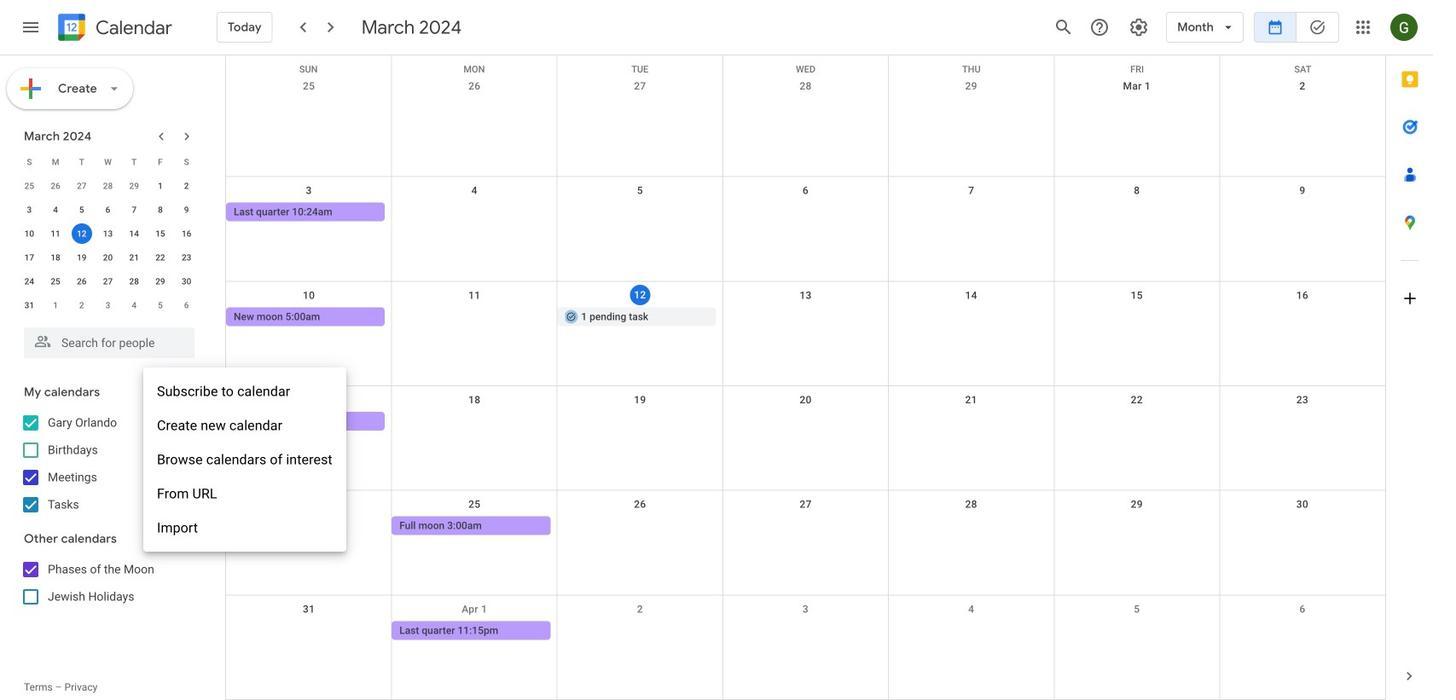 Task type: describe. For each thing, give the bounding box(es) containing it.
april 1 element
[[45, 295, 66, 316]]

15 element
[[150, 223, 171, 244]]

18 element
[[45, 247, 66, 268]]

24 element
[[19, 271, 40, 292]]

add calendars. menu
[[143, 368, 346, 552]]

13 element
[[98, 223, 118, 244]]

february 25 element
[[19, 176, 40, 196]]

february 27 element
[[71, 176, 92, 196]]

5 element
[[71, 200, 92, 220]]

28 element
[[124, 271, 144, 292]]

april 3 element
[[98, 295, 118, 316]]

10 element
[[19, 223, 40, 244]]

april 6 element
[[176, 295, 197, 316]]

27 element
[[98, 271, 118, 292]]

25 element
[[45, 271, 66, 292]]

23 element
[[176, 247, 197, 268]]

cell inside march 2024 grid
[[69, 222, 95, 246]]

Search for people text field
[[34, 328, 184, 358]]

other calendars list
[[3, 556, 212, 611]]

march 2024 grid
[[16, 150, 200, 317]]

3 element
[[19, 200, 40, 220]]

16 element
[[176, 223, 197, 244]]

add other calendars image
[[148, 530, 165, 547]]

29 element
[[150, 271, 171, 292]]

22 element
[[150, 247, 171, 268]]

17 element
[[19, 247, 40, 268]]

april 4 element
[[124, 295, 144, 316]]

7 element
[[124, 200, 144, 220]]

19 element
[[71, 247, 92, 268]]

20 element
[[98, 247, 118, 268]]



Task type: vqa. For each thing, say whether or not it's contained in the screenshot.
row group
yes



Task type: locate. For each thing, give the bounding box(es) containing it.
april 5 element
[[150, 295, 171, 316]]

1 element
[[150, 176, 171, 196]]

february 26 element
[[45, 176, 66, 196]]

heading inside calendar element
[[92, 17, 172, 38]]

21 element
[[124, 247, 144, 268]]

heading
[[92, 17, 172, 38]]

row group
[[16, 174, 200, 317]]

row
[[226, 55, 1385, 75], [226, 73, 1385, 177], [16, 150, 200, 174], [16, 174, 200, 198], [226, 177, 1385, 282], [16, 198, 200, 222], [16, 222, 200, 246], [16, 246, 200, 270], [16, 270, 200, 293], [226, 282, 1385, 386], [16, 293, 200, 317], [226, 386, 1385, 491], [226, 491, 1385, 596], [226, 596, 1385, 700]]

february 29 element
[[124, 176, 144, 196]]

14 element
[[124, 223, 144, 244]]

9 element
[[176, 200, 197, 220]]

grid
[[225, 55, 1385, 700]]

30 element
[[176, 271, 197, 292]]

6 element
[[98, 200, 118, 220]]

february 28 element
[[98, 176, 118, 196]]

tab list
[[1386, 55, 1433, 653]]

11 element
[[45, 223, 66, 244]]

None search field
[[0, 321, 212, 358]]

31 element
[[19, 295, 40, 316]]

4 element
[[45, 200, 66, 220]]

april 2 element
[[71, 295, 92, 316]]

2 element
[[176, 176, 197, 196]]

my calendars list
[[3, 409, 212, 519]]

settings menu image
[[1129, 17, 1149, 38]]

26 element
[[71, 271, 92, 292]]

cell
[[392, 203, 557, 223], [557, 203, 723, 223], [888, 203, 1054, 223], [1054, 203, 1220, 223], [1220, 203, 1385, 223], [69, 222, 95, 246], [392, 307, 557, 328], [888, 307, 1054, 328], [1054, 307, 1220, 328], [1220, 307, 1385, 328], [392, 412, 557, 432], [557, 412, 723, 432], [888, 412, 1054, 432], [1054, 412, 1220, 432], [1220, 412, 1385, 432], [226, 517, 392, 537], [557, 517, 723, 537], [888, 517, 1054, 537], [1054, 517, 1220, 537], [1220, 517, 1385, 537], [226, 621, 392, 642], [557, 621, 723, 642], [888, 621, 1054, 642], [1054, 621, 1220, 642], [1220, 621, 1385, 642]]

calendar element
[[55, 10, 172, 48]]

8 element
[[150, 200, 171, 220]]

12, today element
[[71, 223, 92, 244]]

main drawer image
[[20, 17, 41, 38]]



